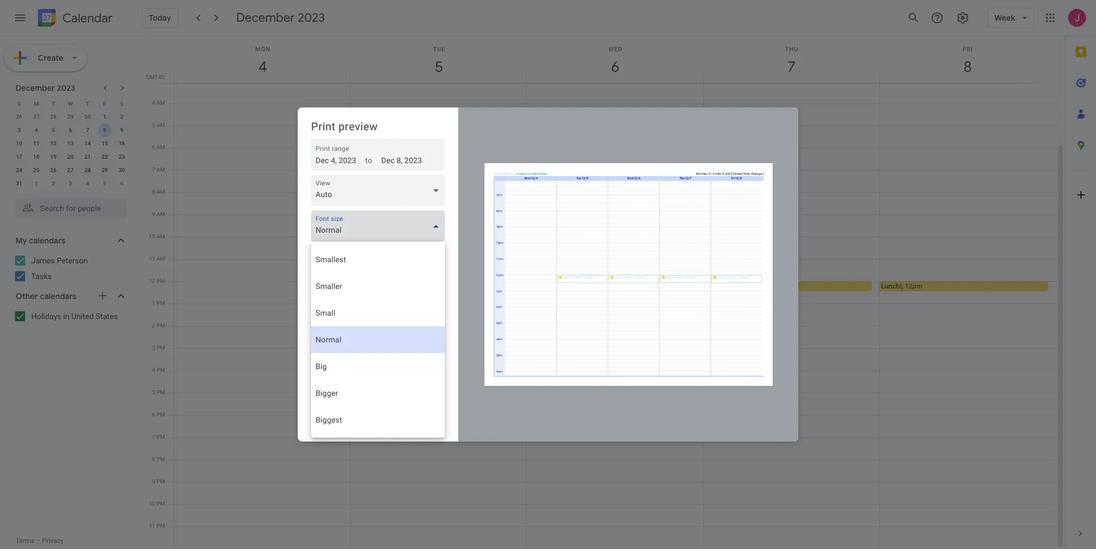 Task type: describe. For each thing, give the bounding box(es) containing it.
january 6 element
[[115, 177, 129, 191]]

10 pm
[[149, 501, 165, 508]]

23 element
[[115, 151, 129, 164]]

9 am
[[152, 211, 165, 218]]

terms link
[[16, 538, 34, 545]]

3 for january 3 element
[[69, 181, 72, 187]]

barber for fourth cell from the left
[[716, 238, 737, 246]]

7 for 7 pm
[[152, 434, 155, 441]]

pm for 1 pm
[[157, 301, 165, 307]]

peterson
[[57, 257, 88, 265]]

3 for 3 pm
[[152, 345, 155, 351]]

m
[[34, 101, 39, 107]]

10 element
[[12, 137, 26, 151]]

8 for 8
[[103, 127, 106, 133]]

schedule for fourth cell from the left
[[738, 238, 767, 246]]

am for 4 am
[[157, 100, 165, 106]]

22 element
[[98, 151, 111, 164]]

2 column header from the left
[[350, 36, 527, 83]]

11 for 11 am
[[149, 256, 155, 262]]

united
[[71, 312, 94, 321]]

today button
[[142, 8, 178, 28]]

9 pm
[[152, 479, 165, 485]]

31 element
[[12, 177, 26, 191]]

05
[[159, 74, 165, 80]]

other calendars
[[16, 292, 76, 302]]

to
[[365, 156, 372, 165]]

23
[[119, 154, 125, 160]]

0 horizontal spatial december
[[16, 83, 55, 93]]

10am for third cell
[[593, 238, 611, 246]]

0 vertical spatial 1
[[103, 114, 106, 120]]

schedule for third cell
[[562, 238, 590, 246]]

row containing 17
[[11, 151, 131, 164]]

events
[[347, 341, 371, 350]]

12pm for fourth cell from the left
[[741, 283, 759, 291]]

main drawer image
[[13, 11, 27, 25]]

1 pm
[[152, 301, 165, 307]]

20
[[67, 154, 74, 160]]

16 element
[[115, 137, 129, 151]]

january 3 element
[[64, 177, 77, 191]]

support image
[[931, 11, 944, 25]]

cell containing lunch!
[[879, 14, 1056, 550]]

am for 5 am
[[157, 122, 165, 128]]

6 down "november 29" element
[[69, 127, 72, 133]]

13 element
[[64, 137, 77, 151]]

2 for 2 pm
[[152, 323, 155, 329]]

privacy
[[42, 538, 64, 545]]

am for 11 am
[[157, 256, 165, 262]]

4 cell from the left
[[703, 14, 880, 550]]

12 for 12 pm
[[149, 278, 155, 284]]

24
[[16, 167, 22, 173]]

1 horizontal spatial 2
[[120, 114, 124, 120]]

show for show weekends
[[326, 322, 345, 331]]

7 for 7 am
[[152, 167, 155, 173]]

12 for 12
[[50, 141, 57, 147]]

in
[[63, 312, 70, 321]]

1 for january 1 element
[[35, 181, 38, 187]]

5 option from the top
[[311, 354, 445, 380]]

am for 10 am
[[157, 234, 165, 240]]

my calendars list
[[2, 252, 138, 286]]

lunch! , 12pm for third cell
[[541, 283, 582, 291]]

pm for 8 pm
[[157, 457, 165, 463]]

holidays
[[31, 312, 61, 321]]

lunch! , 12pm for fourth cell from the left
[[718, 283, 759, 291]]

15
[[102, 141, 108, 147]]

3 cell from the left
[[526, 14, 704, 550]]

f
[[103, 101, 106, 107]]

pm for 5 pm
[[157, 390, 165, 396]]

3 pm
[[152, 345, 165, 351]]

19
[[50, 154, 57, 160]]

13
[[67, 141, 74, 147]]

1 for 1 pm
[[152, 301, 155, 307]]

pm for 11 pm
[[157, 524, 165, 530]]

6 pm
[[152, 412, 165, 418]]

terms
[[16, 538, 34, 545]]

row containing 26
[[11, 110, 131, 124]]

26 for 26 "element" at the left of the page
[[50, 167, 57, 173]]

row containing 31
[[11, 177, 131, 191]]

pm for 4 pm
[[157, 368, 165, 374]]

show events you have declined
[[326, 341, 437, 350]]

10 am
[[149, 234, 165, 240]]

9 for 9
[[120, 127, 124, 133]]

lunch! for third cell
[[541, 283, 562, 291]]

pm for 6 pm
[[157, 412, 165, 418]]

10am for 2nd cell from the left
[[417, 238, 434, 246]]

10 for 10
[[16, 141, 22, 147]]

1 column header from the left
[[174, 36, 351, 83]]

25
[[33, 167, 39, 173]]

21 element
[[81, 151, 94, 164]]

privacy link
[[42, 538, 64, 545]]

18 element
[[30, 151, 43, 164]]

schedule for 2nd cell from the left
[[386, 238, 414, 246]]

terms – privacy
[[16, 538, 64, 545]]

29 for 29 element
[[102, 167, 108, 173]]

print preview image
[[484, 163, 773, 387]]

barber for third cell
[[540, 238, 560, 246]]

27 for november 27 element
[[33, 114, 39, 120]]

7 for 7
[[86, 127, 89, 133]]

4 for 4 pm
[[152, 368, 155, 374]]

3 lunch! from the left
[[882, 283, 902, 291]]

28 for 28 element
[[84, 167, 91, 173]]

1 s from the left
[[17, 101, 21, 107]]

5 column header from the left
[[879, 36, 1056, 83]]

james peterson
[[31, 257, 88, 265]]

1 horizontal spatial 2023
[[298, 10, 325, 25]]

2 t from the left
[[86, 101, 89, 107]]

row containing 24
[[11, 164, 131, 177]]

pm for 2 pm
[[157, 323, 165, 329]]

30 for the '30' element
[[119, 167, 125, 173]]

27 element
[[64, 164, 77, 177]]

18
[[33, 154, 39, 160]]

january 4 element
[[81, 177, 94, 191]]

5 for january 5 element
[[103, 181, 106, 187]]

pm for 12 pm
[[157, 278, 165, 284]]

declined
[[407, 341, 437, 350]]

today
[[149, 13, 171, 23]]

november 29 element
[[64, 110, 77, 124]]

lunch! for fourth cell from the left
[[718, 283, 738, 291]]

print preview element
[[0, 0, 1097, 550]]

4 pm
[[152, 368, 165, 374]]

am for 9 am
[[157, 211, 165, 218]]

22
[[102, 154, 108, 160]]

9 for 9 pm
[[152, 479, 155, 485]]

you
[[373, 341, 386, 350]]

3 for 3 am
[[152, 78, 155, 84]]

print for print range
[[316, 145, 330, 153]]

4 am
[[152, 100, 165, 106]]

3 am
[[152, 78, 165, 84]]

11 for 11
[[33, 141, 39, 147]]

31
[[16, 181, 22, 187]]

pm for 3 pm
[[157, 345, 165, 351]]

print for print preview
[[311, 120, 336, 133]]

10 for 10 pm
[[149, 501, 155, 508]]

gmt-05
[[146, 74, 165, 80]]

3 column header from the left
[[527, 36, 704, 83]]

7 am
[[152, 167, 165, 173]]

7 option from the top
[[311, 407, 445, 434]]

27 for 27 element
[[67, 167, 74, 173]]

barber schedule , 10am for third cell
[[540, 238, 611, 246]]

8 am
[[152, 189, 165, 195]]



Task type: vqa. For each thing, say whether or not it's contained in the screenshot.
December 1 ELEMENT
no



Task type: locate. For each thing, give the bounding box(es) containing it.
5 am
[[152, 122, 165, 128]]

weekends
[[347, 322, 383, 331]]

0 horizontal spatial 1
[[35, 181, 38, 187]]

2
[[120, 114, 124, 120], [52, 181, 55, 187], [152, 323, 155, 329]]

8 up '15'
[[103, 127, 106, 133]]

0 horizontal spatial 30
[[84, 114, 91, 120]]

0 vertical spatial 9
[[120, 127, 124, 133]]

12pm for third cell
[[565, 283, 582, 291]]

0 horizontal spatial s
[[17, 101, 21, 107]]

29 down w
[[67, 114, 74, 120]]

3 barber schedule , 10am from the left
[[716, 238, 787, 246]]

1 horizontal spatial 29
[[102, 167, 108, 173]]

show weekends
[[326, 322, 383, 331]]

8 pm from the top
[[157, 434, 165, 441]]

29 for "november 29" element
[[67, 114, 74, 120]]

1 down 25 element
[[35, 181, 38, 187]]

am down 5 am at the left
[[157, 144, 165, 151]]

0 vertical spatial 8
[[103, 127, 106, 133]]

tasks
[[31, 272, 52, 281]]

1 vertical spatial print
[[316, 145, 330, 153]]

james
[[31, 257, 55, 265]]

1 horizontal spatial t
[[86, 101, 89, 107]]

pm up 2 pm
[[157, 301, 165, 307]]

0 vertical spatial december
[[236, 10, 295, 25]]

1 vertical spatial show
[[326, 341, 345, 350]]

0 horizontal spatial 2
[[52, 181, 55, 187]]

print
[[311, 120, 336, 133], [316, 145, 330, 153]]

my
[[16, 236, 27, 246]]

6 for 6 pm
[[152, 412, 155, 418]]

pm down the 8 pm
[[157, 479, 165, 485]]

am down 8 am
[[157, 211, 165, 218]]

11 for 11 pm
[[149, 524, 155, 530]]

2 horizontal spatial schedule
[[738, 238, 767, 246]]

s up 'november 26' element
[[17, 101, 21, 107]]

28 element
[[81, 164, 94, 177]]

2 up 16
[[120, 114, 124, 120]]

calendars up in
[[40, 292, 76, 302]]

december 2023
[[236, 10, 325, 25], [16, 83, 75, 93]]

7 up 8 am
[[152, 167, 155, 173]]

row containing s
[[11, 97, 131, 110]]

2 am from the top
[[157, 100, 165, 106]]

font size list box
[[311, 242, 445, 438]]

8
[[103, 127, 106, 133], [152, 189, 155, 195], [152, 457, 155, 463]]

2 s from the left
[[120, 101, 124, 107]]

grid
[[143, 14, 1065, 550]]

pm down 3 pm
[[157, 368, 165, 374]]

,
[[414, 238, 415, 246], [590, 238, 592, 246], [767, 238, 768, 246], [562, 283, 563, 291], [738, 283, 740, 291], [902, 283, 904, 291]]

pm down '4 pm'
[[157, 390, 165, 396]]

pm down 10 pm
[[157, 524, 165, 530]]

0 vertical spatial print
[[311, 120, 336, 133]]

0 vertical spatial december 2023
[[236, 10, 325, 25]]

27
[[33, 114, 39, 120], [67, 167, 74, 173]]

2 vertical spatial 1
[[152, 301, 155, 307]]

17
[[16, 154, 22, 160]]

2 inside january 2 element
[[52, 181, 55, 187]]

1 vertical spatial 12
[[149, 278, 155, 284]]

4 for january 4 element
[[86, 181, 89, 187]]

17 element
[[12, 151, 26, 164]]

29 element
[[98, 164, 111, 177]]

1 barber schedule , 10am from the left
[[364, 238, 434, 246]]

30 for november 30 element
[[84, 114, 91, 120]]

12
[[50, 141, 57, 147], [149, 278, 155, 284]]

21
[[84, 154, 91, 160]]

4 for 4 am
[[152, 100, 155, 106]]

2 lunch! , 12pm from the left
[[718, 283, 759, 291]]

9 up 10 pm
[[152, 479, 155, 485]]

2 lunch! from the left
[[718, 283, 738, 291]]

1 vertical spatial december
[[16, 83, 55, 93]]

am up 8 am
[[157, 167, 165, 173]]

pm
[[157, 278, 165, 284], [157, 301, 165, 307], [157, 323, 165, 329], [157, 345, 165, 351], [157, 368, 165, 374], [157, 390, 165, 396], [157, 412, 165, 418], [157, 434, 165, 441], [157, 457, 165, 463], [157, 479, 165, 485], [157, 501, 165, 508], [157, 524, 165, 530]]

12pm
[[565, 283, 582, 291], [741, 283, 759, 291], [905, 283, 923, 291]]

1 vertical spatial december 2023
[[16, 83, 75, 93]]

row containing barber schedule
[[170, 14, 1056, 550]]

december
[[236, 10, 295, 25], [16, 83, 55, 93]]

3 down 'november 26' element
[[18, 127, 21, 133]]

6 am from the top
[[157, 189, 165, 195]]

1 vertical spatial 26
[[50, 167, 57, 173]]

1 horizontal spatial lunch! , 12pm
[[718, 283, 759, 291]]

7 inside row
[[86, 127, 89, 133]]

3 barber from the left
[[716, 238, 737, 246]]

holidays in united states
[[31, 312, 118, 321]]

19 element
[[47, 151, 60, 164]]

8 pm
[[152, 457, 165, 463]]

barber schedule , 10am for fourth cell from the left
[[716, 238, 787, 246]]

26 inside "element"
[[50, 167, 57, 173]]

0 horizontal spatial 26
[[16, 114, 22, 120]]

am for 3 am
[[157, 78, 165, 84]]

10am
[[417, 238, 434, 246], [593, 238, 611, 246], [770, 238, 787, 246]]

0 vertical spatial 2023
[[298, 10, 325, 25]]

4 option from the top
[[311, 327, 445, 354]]

1 vertical spatial 29
[[102, 167, 108, 173]]

1 vertical spatial 28
[[84, 167, 91, 173]]

10 up 11 am
[[149, 234, 155, 240]]

my calendars button
[[2, 232, 138, 250]]

0 horizontal spatial 12
[[50, 141, 57, 147]]

9 am from the top
[[157, 256, 165, 262]]

7 pm
[[152, 434, 165, 441]]

6
[[69, 127, 72, 133], [152, 144, 155, 151], [120, 181, 124, 187], [152, 412, 155, 418]]

pm down 6 pm
[[157, 434, 165, 441]]

s right f at the left
[[120, 101, 124, 107]]

6 down 5 am at the left
[[152, 144, 155, 151]]

lunch!
[[541, 283, 562, 291], [718, 283, 738, 291], [882, 283, 902, 291]]

7 down november 30 element
[[86, 127, 89, 133]]

lunch! , 12pm
[[541, 283, 582, 291], [718, 283, 759, 291], [882, 283, 923, 291]]

november 27 element
[[30, 110, 43, 124]]

calendars inside dropdown button
[[40, 292, 76, 302]]

2 pm from the top
[[157, 301, 165, 307]]

november 26 element
[[12, 110, 26, 124]]

4 down 28 element
[[86, 181, 89, 187]]

row group
[[11, 110, 131, 191]]

10
[[16, 141, 22, 147], [149, 234, 155, 240], [149, 501, 155, 508]]

print range
[[316, 145, 349, 153]]

calendar
[[62, 10, 113, 25]]

0 vertical spatial 7
[[86, 127, 89, 133]]

26 for 'november 26' element
[[16, 114, 22, 120]]

1 horizontal spatial 10am
[[593, 238, 611, 246]]

28 for november 28 'element'
[[50, 114, 57, 120]]

3 up '4 pm'
[[152, 345, 155, 351]]

12 inside 'december 2023' "grid"
[[50, 141, 57, 147]]

am up 9 am
[[157, 189, 165, 195]]

30
[[84, 114, 91, 120], [119, 167, 125, 173]]

28 inside 'element'
[[50, 114, 57, 120]]

9
[[120, 127, 124, 133], [152, 211, 155, 218], [152, 479, 155, 485]]

states
[[96, 312, 118, 321]]

1 vertical spatial 1
[[35, 181, 38, 187]]

4 pm from the top
[[157, 345, 165, 351]]

3 lunch! , 12pm from the left
[[882, 283, 923, 291]]

1 vertical spatial 9
[[152, 211, 155, 218]]

27 down m
[[33, 114, 39, 120]]

None field
[[311, 175, 450, 206], [311, 211, 450, 242], [311, 175, 450, 206], [311, 211, 450, 242]]

pm down 1 pm
[[157, 323, 165, 329]]

barber for 2nd cell from the left
[[364, 238, 384, 246]]

1 vertical spatial 2
[[52, 181, 55, 187]]

calendars for other calendars
[[40, 292, 76, 302]]

cell
[[175, 14, 351, 550], [350, 14, 527, 550], [526, 14, 704, 550], [703, 14, 880, 550], [879, 14, 1056, 550]]

3 option from the top
[[311, 300, 445, 327]]

november 30 element
[[81, 110, 94, 124]]

barber schedule , 10am
[[364, 238, 434, 246], [540, 238, 611, 246], [716, 238, 787, 246]]

2 horizontal spatial 10am
[[770, 238, 787, 246]]

0 horizontal spatial 28
[[50, 114, 57, 120]]

am up 6 am
[[157, 122, 165, 128]]

8 up '9 pm'
[[152, 457, 155, 463]]

0 horizontal spatial 2023
[[57, 83, 75, 93]]

t up november 28 'element'
[[52, 101, 55, 107]]

column header
[[174, 36, 351, 83], [350, 36, 527, 83], [527, 36, 704, 83], [703, 36, 880, 83], [879, 36, 1056, 83]]

t
[[52, 101, 55, 107], [86, 101, 89, 107]]

6 down the '30' element
[[120, 181, 124, 187]]

2023
[[298, 10, 325, 25], [57, 83, 75, 93]]

None search field
[[0, 194, 138, 219]]

s
[[17, 101, 21, 107], [120, 101, 124, 107]]

4 down november 27 element
[[35, 127, 38, 133]]

0 horizontal spatial lunch! , 12pm
[[541, 283, 582, 291]]

–
[[36, 538, 40, 545]]

26
[[16, 114, 22, 120], [50, 167, 57, 173]]

0 vertical spatial 30
[[84, 114, 91, 120]]

4
[[152, 100, 155, 106], [35, 127, 38, 133], [86, 181, 89, 187], [152, 368, 155, 374]]

1 horizontal spatial 27
[[67, 167, 74, 173]]

2 down 26 "element" at the left of the page
[[52, 181, 55, 187]]

11 pm
[[149, 524, 165, 530]]

1 lunch! from the left
[[541, 283, 562, 291]]

End date text field
[[381, 154, 422, 167]]

am up 4 am
[[157, 78, 165, 84]]

pm down '9 pm'
[[157, 501, 165, 508]]

11 down 10 pm
[[149, 524, 155, 530]]

0 vertical spatial show
[[326, 322, 345, 331]]

2 barber schedule , 10am from the left
[[540, 238, 611, 246]]

show left events
[[326, 341, 345, 350]]

november 28 element
[[47, 110, 60, 124]]

row
[[170, 14, 1056, 550], [11, 97, 131, 110], [11, 110, 131, 124], [11, 124, 131, 137], [11, 137, 131, 151], [11, 151, 131, 164], [11, 164, 131, 177], [11, 177, 131, 191]]

1 horizontal spatial barber
[[540, 238, 560, 246]]

14
[[84, 141, 91, 147]]

1 horizontal spatial 30
[[119, 167, 125, 173]]

2 horizontal spatial lunch! , 12pm
[[882, 283, 923, 291]]

2 12pm from the left
[[741, 283, 759, 291]]

11 inside 'december 2023' "grid"
[[33, 141, 39, 147]]

6 up 7 pm
[[152, 412, 155, 418]]

1 10am from the left
[[417, 238, 434, 246]]

12 pm
[[149, 278, 165, 284]]

1 horizontal spatial schedule
[[562, 238, 590, 246]]

26 element
[[47, 164, 60, 177]]

am up 5 am at the left
[[157, 100, 165, 106]]

range
[[332, 145, 349, 153]]

print up print range
[[311, 120, 336, 133]]

4 up 5 am at the left
[[152, 100, 155, 106]]

1 horizontal spatial 26
[[50, 167, 57, 173]]

2 horizontal spatial 1
[[152, 301, 155, 307]]

2 pm
[[152, 323, 165, 329]]

8 up 9 am
[[152, 189, 155, 195]]

0 vertical spatial 12
[[50, 141, 57, 147]]

30 down 23 'element'
[[119, 167, 125, 173]]

1 horizontal spatial 1
[[103, 114, 106, 120]]

0 vertical spatial calendars
[[29, 236, 65, 246]]

5 cell from the left
[[879, 14, 1056, 550]]

0 vertical spatial 11
[[33, 141, 39, 147]]

other
[[16, 292, 38, 302]]

8 am from the top
[[157, 234, 165, 240]]

0 horizontal spatial december 2023
[[16, 83, 75, 93]]

1 horizontal spatial 12
[[149, 278, 155, 284]]

2 for january 2 element
[[52, 181, 55, 187]]

0 horizontal spatial schedule
[[386, 238, 414, 246]]

row group containing 26
[[11, 110, 131, 191]]

1 down 12 pm at bottom left
[[152, 301, 155, 307]]

12 pm from the top
[[157, 524, 165, 530]]

2 cell from the left
[[350, 14, 527, 550]]

0 vertical spatial 29
[[67, 114, 74, 120]]

29
[[67, 114, 74, 120], [102, 167, 108, 173]]

5 for 5 pm
[[152, 390, 155, 396]]

2 vertical spatial 10
[[149, 501, 155, 508]]

1 horizontal spatial december 2023
[[236, 10, 325, 25]]

3 10am from the left
[[770, 238, 787, 246]]

1 horizontal spatial lunch!
[[718, 283, 738, 291]]

12 down 11 am
[[149, 278, 155, 284]]

2 vertical spatial 2
[[152, 323, 155, 329]]

option
[[311, 247, 445, 273], [311, 273, 445, 300], [311, 300, 445, 327], [311, 327, 445, 354], [311, 354, 445, 380], [311, 380, 445, 407], [311, 407, 445, 434]]

1 show from the top
[[326, 322, 345, 331]]

0 vertical spatial 28
[[50, 114, 57, 120]]

1 option from the top
[[311, 247, 445, 273]]

1 down f at the left
[[103, 114, 106, 120]]

preview
[[338, 120, 378, 133]]

2 inside grid
[[152, 323, 155, 329]]

my calendars
[[16, 236, 65, 246]]

0 horizontal spatial 12pm
[[565, 283, 582, 291]]

am down 9 am
[[157, 234, 165, 240]]

2 option from the top
[[311, 273, 445, 300]]

16
[[119, 141, 125, 147]]

2 horizontal spatial barber schedule , 10am
[[716, 238, 787, 246]]

24 element
[[12, 164, 26, 177]]

2 horizontal spatial lunch!
[[882, 283, 902, 291]]

6 option from the top
[[311, 380, 445, 407]]

show left the weekends at the bottom left of page
[[326, 322, 345, 331]]

12 up 19
[[50, 141, 57, 147]]

2 vertical spatial 7
[[152, 434, 155, 441]]

7 down 6 pm
[[152, 434, 155, 441]]

5 pm from the top
[[157, 368, 165, 374]]

7
[[86, 127, 89, 133], [152, 167, 155, 173], [152, 434, 155, 441]]

pm up 7 pm
[[157, 412, 165, 418]]

6 pm from the top
[[157, 390, 165, 396]]

3 schedule from the left
[[738, 238, 767, 246]]

0 vertical spatial 26
[[16, 114, 22, 120]]

gmt-
[[146, 74, 159, 80]]

0 horizontal spatial t
[[52, 101, 55, 107]]

pm for 7 pm
[[157, 434, 165, 441]]

5 am from the top
[[157, 167, 165, 173]]

grid containing barber schedule
[[143, 14, 1065, 550]]

5 up 6 am
[[152, 122, 155, 128]]

0 horizontal spatial 27
[[33, 114, 39, 120]]

pm up '4 pm'
[[157, 345, 165, 351]]

15 element
[[98, 137, 111, 151]]

am for 7 am
[[157, 167, 165, 173]]

1 barber from the left
[[364, 238, 384, 246]]

pm up '9 pm'
[[157, 457, 165, 463]]

Start date text field
[[316, 154, 356, 167]]

28 left "november 29" element
[[50, 114, 57, 120]]

0 horizontal spatial 29
[[67, 114, 74, 120]]

7 am from the top
[[157, 211, 165, 218]]

0 horizontal spatial barber
[[364, 238, 384, 246]]

1 am from the top
[[157, 78, 165, 84]]

0 horizontal spatial 10am
[[417, 238, 434, 246]]

row containing 10
[[11, 137, 131, 151]]

calendars inside 'dropdown button'
[[29, 236, 65, 246]]

calendar element
[[36, 7, 113, 31]]

3
[[152, 78, 155, 84], [18, 127, 21, 133], [69, 181, 72, 187], [152, 345, 155, 351]]

december 2023 grid
[[11, 97, 131, 191]]

14 element
[[81, 137, 94, 151]]

5 down 29 element
[[103, 181, 106, 187]]

1 lunch! , 12pm from the left
[[541, 283, 582, 291]]

1 inside grid
[[152, 301, 155, 307]]

1 12pm from the left
[[565, 283, 582, 291]]

am up 12 pm at bottom left
[[157, 256, 165, 262]]

1 t from the left
[[52, 101, 55, 107]]

10 pm from the top
[[157, 479, 165, 485]]

4 column header from the left
[[703, 36, 880, 83]]

11 element
[[30, 137, 43, 151]]

0 horizontal spatial lunch!
[[541, 283, 562, 291]]

3 down 27 element
[[69, 181, 72, 187]]

calendars
[[29, 236, 65, 246], [40, 292, 76, 302]]

5 for 5 am
[[152, 122, 155, 128]]

30 element
[[115, 164, 129, 177]]

2 vertical spatial 9
[[152, 479, 155, 485]]

3 left 05
[[152, 78, 155, 84]]

29 down 22 element on the left top
[[102, 167, 108, 173]]

11 am
[[149, 256, 165, 262]]

10 inside row
[[16, 141, 22, 147]]

pm for 9 pm
[[157, 479, 165, 485]]

12 element
[[47, 137, 60, 151]]

5
[[152, 122, 155, 128], [52, 127, 55, 133], [103, 181, 106, 187], [152, 390, 155, 396]]

4 am from the top
[[157, 144, 165, 151]]

1 horizontal spatial barber schedule , 10am
[[540, 238, 611, 246]]

show for show events you have declined
[[326, 341, 345, 350]]

1 horizontal spatial 12pm
[[741, 283, 759, 291]]

other calendars button
[[2, 288, 138, 306]]

28
[[50, 114, 57, 120], [84, 167, 91, 173]]

5 down november 28 'element'
[[52, 127, 55, 133]]

8 inside 8 cell
[[103, 127, 106, 133]]

7 pm from the top
[[157, 412, 165, 418]]

11 up 18 on the left top of the page
[[33, 141, 39, 147]]

2 vertical spatial 8
[[152, 457, 155, 463]]

2 show from the top
[[326, 341, 345, 350]]

1 cell from the left
[[175, 14, 351, 550]]

0 horizontal spatial barber schedule , 10am
[[364, 238, 434, 246]]

28 down 21 element
[[84, 167, 91, 173]]

1 vertical spatial 8
[[152, 189, 155, 195]]

barber schedule , 10am for 2nd cell from the left
[[364, 238, 434, 246]]

calendar heading
[[60, 10, 113, 25]]

1 vertical spatial 2023
[[57, 83, 75, 93]]

9 for 9 am
[[152, 211, 155, 218]]

6 for january 6 element on the left top of the page
[[120, 181, 124, 187]]

0 vertical spatial 27
[[33, 114, 39, 120]]

pm up 1 pm
[[157, 278, 165, 284]]

1 vertical spatial 11
[[149, 256, 155, 262]]

6 for 6 am
[[152, 144, 155, 151]]

am
[[157, 78, 165, 84], [157, 100, 165, 106], [157, 122, 165, 128], [157, 144, 165, 151], [157, 167, 165, 173], [157, 189, 165, 195], [157, 211, 165, 218], [157, 234, 165, 240], [157, 256, 165, 262]]

9 inside 'december 2023' "grid"
[[120, 127, 124, 133]]

20 element
[[64, 151, 77, 164]]

8 for 8 am
[[152, 189, 155, 195]]

2 down 1 pm
[[152, 323, 155, 329]]

1 horizontal spatial 28
[[84, 167, 91, 173]]

pm for 10 pm
[[157, 501, 165, 508]]

2 schedule from the left
[[562, 238, 590, 246]]

1
[[103, 114, 106, 120], [35, 181, 38, 187], [152, 301, 155, 307]]

1 vertical spatial 30
[[119, 167, 125, 173]]

am for 8 am
[[157, 189, 165, 195]]

1 pm from the top
[[157, 278, 165, 284]]

3 am from the top
[[157, 122, 165, 128]]

10 up 17
[[16, 141, 22, 147]]

january 1 element
[[30, 177, 43, 191]]

11 pm from the top
[[157, 501, 165, 508]]

1 schedule from the left
[[386, 238, 414, 246]]

have
[[388, 341, 405, 350]]

11
[[33, 141, 39, 147], [149, 256, 155, 262], [149, 524, 155, 530]]

w
[[68, 101, 73, 107]]

t up november 30 element
[[86, 101, 89, 107]]

tab list
[[1066, 36, 1097, 519]]

2 barber from the left
[[540, 238, 560, 246]]

2 horizontal spatial 12pm
[[905, 283, 923, 291]]

show
[[326, 322, 345, 331], [326, 341, 345, 350]]

30 right "november 29" element
[[84, 114, 91, 120]]

0 vertical spatial 2
[[120, 114, 124, 120]]

26 down "19" element
[[50, 167, 57, 173]]

1 vertical spatial calendars
[[40, 292, 76, 302]]

9 up 10 am
[[152, 211, 155, 218]]

9 pm from the top
[[157, 457, 165, 463]]

9 up 16
[[120, 127, 124, 133]]

2 10am from the left
[[593, 238, 611, 246]]

am for 6 am
[[157, 144, 165, 151]]

2 vertical spatial 11
[[149, 524, 155, 530]]

26 left november 27 element
[[16, 114, 22, 120]]

january 2 element
[[47, 177, 60, 191]]

2 horizontal spatial 2
[[152, 323, 155, 329]]

january 5 element
[[98, 177, 111, 191]]

1 vertical spatial 10
[[149, 234, 155, 240]]

8 cell
[[96, 124, 113, 137]]

8 for 8 pm
[[152, 457, 155, 463]]

1 vertical spatial 27
[[67, 167, 74, 173]]

1 vertical spatial 7
[[152, 167, 155, 173]]

10 for 10 am
[[149, 234, 155, 240]]

calendars up james
[[29, 236, 65, 246]]

3 pm from the top
[[157, 323, 165, 329]]

4 down 3 pm
[[152, 368, 155, 374]]

1 horizontal spatial december
[[236, 10, 295, 25]]

25 element
[[30, 164, 43, 177]]

5 pm
[[152, 390, 165, 396]]

3 12pm from the left
[[905, 283, 923, 291]]

10am for fourth cell from the left
[[770, 238, 787, 246]]

print preview
[[311, 120, 378, 133]]

calendars for my calendars
[[29, 236, 65, 246]]

row containing 3
[[11, 124, 131, 137]]

5 down '4 pm'
[[152, 390, 155, 396]]

27 down "20" element
[[67, 167, 74, 173]]

print up start date text field
[[316, 145, 330, 153]]

2 horizontal spatial barber
[[716, 238, 737, 246]]

1 horizontal spatial s
[[120, 101, 124, 107]]

11 down 10 am
[[149, 256, 155, 262]]

6 am
[[152, 144, 165, 151]]

10 up 11 pm
[[149, 501, 155, 508]]

schedule
[[386, 238, 414, 246], [562, 238, 590, 246], [738, 238, 767, 246]]

0 vertical spatial 10
[[16, 141, 22, 147]]



